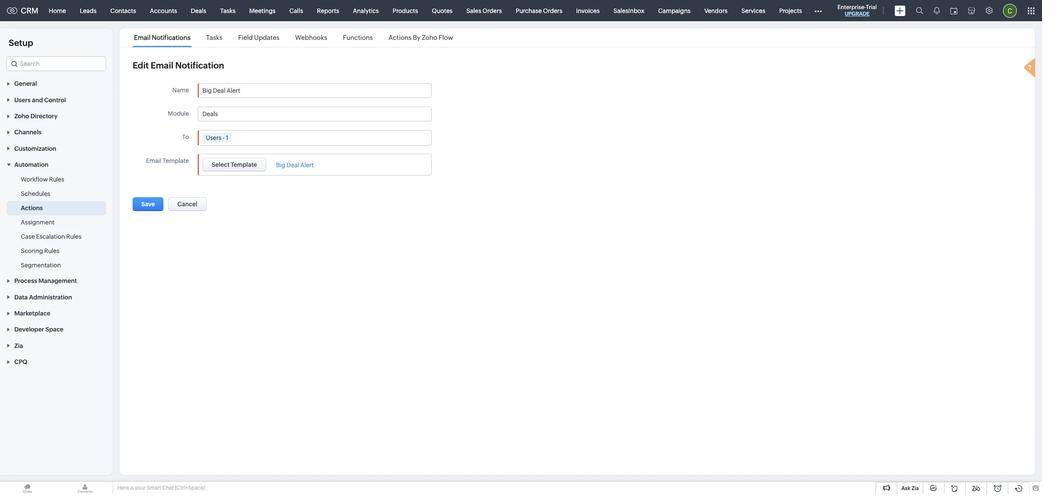 Task type: locate. For each thing, give the bounding box(es) containing it.
rules
[[49, 176, 64, 183], [66, 233, 81, 240], [44, 248, 59, 255]]

None field
[[7, 56, 106, 71]]

0 vertical spatial actions
[[389, 34, 412, 41]]

rules inside workflow rules link
[[49, 176, 64, 183]]

general
[[14, 80, 37, 87]]

1 orders from the left
[[483, 7, 502, 14]]

setup
[[9, 38, 33, 48]]

contacts image
[[58, 482, 112, 494]]

automation
[[14, 161, 48, 168]]

reports link
[[310, 0, 346, 21]]

None submit
[[133, 197, 164, 211]]

zia right ask in the right of the page
[[912, 486, 919, 492]]

marketplace button
[[0, 305, 113, 321]]

module
[[168, 110, 189, 117]]

1 vertical spatial zoho
[[14, 113, 29, 120]]

0 vertical spatial tasks link
[[213, 0, 243, 21]]

0 vertical spatial zoho
[[422, 34, 438, 41]]

0 vertical spatial tasks
[[220, 7, 236, 14]]

signals element
[[929, 0, 945, 21]]

marketplace
[[14, 310, 50, 317]]

email right edit
[[151, 60, 173, 70]]

developer
[[14, 326, 44, 333]]

deals up "users - 1"
[[203, 111, 218, 118]]

None text field
[[203, 87, 405, 94]]

case
[[21, 233, 35, 240]]

zia
[[14, 343, 23, 349], [912, 486, 919, 492]]

0 horizontal spatial zia
[[14, 343, 23, 349]]

actions for actions by zoho flow
[[389, 34, 412, 41]]

actions for actions
[[21, 205, 43, 212]]

1 vertical spatial deals
[[203, 111, 218, 118]]

assignment
[[21, 219, 55, 226]]

0 vertical spatial users
[[14, 97, 31, 104]]

channels
[[14, 129, 41, 136]]

2 vertical spatial email
[[146, 157, 161, 164]]

zoho up channels
[[14, 113, 29, 120]]

1 vertical spatial users
[[206, 134, 222, 141]]

scoring
[[21, 248, 43, 255]]

1 vertical spatial actions
[[21, 205, 43, 212]]

users and control
[[14, 97, 66, 104]]

chats image
[[0, 482, 55, 494]]

email left template
[[146, 157, 161, 164]]

actions left by
[[389, 34, 412, 41]]

zoho
[[422, 34, 438, 41], [14, 113, 29, 120]]

zia up cpq
[[14, 343, 23, 349]]

projects
[[780, 7, 802, 14]]

by
[[413, 34, 421, 41]]

channels button
[[0, 124, 113, 140]]

(ctrl+space)
[[175, 485, 205, 491]]

rules inside scoring rules link
[[44, 248, 59, 255]]

actions inside automation region
[[21, 205, 43, 212]]

email
[[134, 34, 151, 41], [151, 60, 173, 70], [146, 157, 161, 164]]

field updates
[[238, 34, 280, 41]]

analytics link
[[346, 0, 386, 21]]

email template
[[146, 157, 189, 164]]

1 horizontal spatial zoho
[[422, 34, 438, 41]]

purchase orders link
[[509, 0, 570, 21]]

deals link
[[184, 0, 213, 21]]

calendar image
[[951, 7, 958, 14]]

contacts
[[110, 7, 136, 14]]

email for notifications
[[134, 34, 151, 41]]

invoices
[[577, 7, 600, 14]]

rules right escalation
[[66, 233, 81, 240]]

contacts link
[[103, 0, 143, 21]]

search element
[[911, 0, 929, 21]]

tasks link down deals link
[[205, 34, 224, 41]]

0 vertical spatial zia
[[14, 343, 23, 349]]

purchase orders
[[516, 7, 563, 14]]

email for template
[[146, 157, 161, 164]]

chat
[[162, 485, 174, 491]]

0 horizontal spatial zoho
[[14, 113, 29, 120]]

-
[[223, 134, 225, 141]]

data administration
[[14, 294, 72, 301]]

1 vertical spatial email
[[151, 60, 173, 70]]

zia inside zia dropdown button
[[14, 343, 23, 349]]

calls
[[290, 7, 303, 14]]

actions down schedules link
[[21, 205, 43, 212]]

tasks right deals link
[[220, 7, 236, 14]]

tasks down deals link
[[206, 34, 223, 41]]

1 horizontal spatial orders
[[543, 7, 563, 14]]

case escalation rules
[[21, 233, 81, 240]]

deals right "accounts"
[[191, 7, 206, 14]]

0 vertical spatial email
[[134, 34, 151, 41]]

automation region
[[0, 173, 113, 273]]

1
[[226, 134, 228, 141]]

actions inside list
[[389, 34, 412, 41]]

2 vertical spatial rules
[[44, 248, 59, 255]]

list
[[126, 28, 461, 47]]

control
[[44, 97, 66, 104]]

vendors
[[705, 7, 728, 14]]

rules down case escalation rules 'link'
[[44, 248, 59, 255]]

users and control button
[[0, 92, 113, 108]]

zoho right by
[[422, 34, 438, 41]]

1 horizontal spatial actions
[[389, 34, 412, 41]]

users left and
[[14, 97, 31, 104]]

escalation
[[36, 233, 65, 240]]

field
[[238, 34, 253, 41]]

products
[[393, 7, 418, 14]]

0 horizontal spatial users
[[14, 97, 31, 104]]

1 vertical spatial tasks
[[206, 34, 223, 41]]

2 orders from the left
[[543, 7, 563, 14]]

email inside list
[[134, 34, 151, 41]]

tasks link up field
[[213, 0, 243, 21]]

orders
[[483, 7, 502, 14], [543, 7, 563, 14]]

tasks
[[220, 7, 236, 14], [206, 34, 223, 41]]

email up edit
[[134, 34, 151, 41]]

functions
[[343, 34, 373, 41]]

users inside dropdown button
[[14, 97, 31, 104]]

rules down automation dropdown button
[[49, 176, 64, 183]]

deal
[[287, 162, 299, 169]]

space
[[45, 326, 64, 333]]

1 horizontal spatial users
[[206, 134, 222, 141]]

None button
[[203, 158, 266, 172], [168, 197, 207, 211], [203, 158, 266, 172], [168, 197, 207, 211]]

list containing email notifications
[[126, 28, 461, 47]]

ask zia
[[902, 486, 919, 492]]

leads
[[80, 7, 97, 14]]

schedules link
[[21, 190, 50, 198]]

reports
[[317, 7, 339, 14]]

rules inside case escalation rules 'link'
[[66, 233, 81, 240]]

1 horizontal spatial zia
[[912, 486, 919, 492]]

alert
[[301, 162, 314, 169]]

users for users and control
[[14, 97, 31, 104]]

and
[[32, 97, 43, 104]]

users left -
[[206, 134, 222, 141]]

0 horizontal spatial actions
[[21, 205, 43, 212]]

zoho inside dropdown button
[[14, 113, 29, 120]]

vendors link
[[698, 0, 735, 21]]

directory
[[30, 113, 58, 120]]

is
[[130, 485, 134, 491]]

developer space button
[[0, 321, 113, 338]]

accounts link
[[143, 0, 184, 21]]

0 vertical spatial rules
[[49, 176, 64, 183]]

0 horizontal spatial orders
[[483, 7, 502, 14]]

orders right sales
[[483, 7, 502, 14]]

1 vertical spatial rules
[[66, 233, 81, 240]]

orders right purchase
[[543, 7, 563, 14]]



Task type: describe. For each thing, give the bounding box(es) containing it.
signals image
[[934, 7, 940, 14]]

process management button
[[0, 273, 113, 289]]

purchase
[[516, 7, 542, 14]]

updates
[[254, 34, 280, 41]]

template
[[163, 157, 189, 164]]

sales orders
[[467, 7, 502, 14]]

notification
[[175, 60, 224, 70]]

home link
[[42, 0, 73, 21]]

Other Modules field
[[809, 4, 828, 18]]

management
[[38, 278, 77, 285]]

big
[[276, 162, 285, 169]]

functions link
[[342, 34, 374, 41]]

products link
[[386, 0, 425, 21]]

segmentation
[[21, 262, 61, 269]]

meetings
[[250, 7, 276, 14]]

automation button
[[0, 156, 113, 173]]

process
[[14, 278, 37, 285]]

meetings link
[[243, 0, 283, 21]]

cpq
[[14, 359, 27, 366]]

0 vertical spatial deals
[[191, 7, 206, 14]]

customization button
[[0, 140, 113, 156]]

profile element
[[998, 0, 1023, 21]]

edit
[[133, 60, 149, 70]]

rules for scoring rules
[[44, 248, 59, 255]]

projects link
[[773, 0, 809, 21]]

quotes
[[432, 7, 453, 14]]

notifications
[[152, 34, 191, 41]]

actions by zoho flow link
[[387, 34, 455, 41]]

email notifications
[[134, 34, 191, 41]]

assignment link
[[21, 218, 55, 227]]

tasks inside list
[[206, 34, 223, 41]]

data
[[14, 294, 28, 301]]

workflow rules
[[21, 176, 64, 183]]

sales
[[467, 7, 482, 14]]

actions by zoho flow
[[389, 34, 453, 41]]

cpq button
[[0, 354, 113, 370]]

developer space
[[14, 326, 64, 333]]

schedules
[[21, 190, 50, 197]]

salesinbox
[[614, 7, 645, 14]]

invoices link
[[570, 0, 607, 21]]

big deal alert
[[276, 162, 314, 169]]

webhooks link
[[294, 34, 329, 41]]

services link
[[735, 0, 773, 21]]

1 vertical spatial tasks link
[[205, 34, 224, 41]]

analytics
[[353, 7, 379, 14]]

orders for purchase orders
[[543, 7, 563, 14]]

webhooks
[[295, 34, 327, 41]]

1 vertical spatial zia
[[912, 486, 919, 492]]

campaigns
[[659, 7, 691, 14]]

orders for sales orders
[[483, 7, 502, 14]]

process management
[[14, 278, 77, 285]]

crm link
[[7, 6, 38, 15]]

here
[[118, 485, 129, 491]]

profile image
[[1004, 4, 1017, 18]]

big deal alert link
[[276, 162, 314, 169]]

Search text field
[[7, 57, 106, 71]]

create menu image
[[895, 5, 906, 16]]

email notifications link
[[133, 34, 192, 41]]

to
[[182, 134, 189, 141]]

name
[[172, 87, 189, 94]]

accounts
[[150, 7, 177, 14]]

campaigns link
[[652, 0, 698, 21]]

quotes link
[[425, 0, 460, 21]]

create menu element
[[890, 0, 911, 21]]

scoring rules
[[21, 248, 59, 255]]

workflow
[[21, 176, 48, 183]]

data administration button
[[0, 289, 113, 305]]

actions link
[[21, 204, 43, 213]]

ask
[[902, 486, 911, 492]]

salesinbox link
[[607, 0, 652, 21]]

rules for workflow rules
[[49, 176, 64, 183]]

your
[[135, 485, 146, 491]]

workflow rules link
[[21, 175, 64, 184]]

enterprise-trial upgrade
[[838, 4, 877, 17]]

search image
[[916, 7, 924, 14]]

leads link
[[73, 0, 103, 21]]

calls link
[[283, 0, 310, 21]]

zia button
[[0, 338, 113, 354]]

zoho directory
[[14, 113, 58, 120]]

administration
[[29, 294, 72, 301]]

general button
[[0, 75, 113, 92]]

upgrade
[[845, 11, 870, 17]]

smart
[[147, 485, 161, 491]]

case escalation rules link
[[21, 232, 81, 241]]

users for users - 1
[[206, 134, 222, 141]]

here is your smart chat (ctrl+space)
[[118, 485, 205, 491]]

home
[[49, 7, 66, 14]]

customization
[[14, 145, 56, 152]]

segmentation link
[[21, 261, 61, 270]]

zoho directory button
[[0, 108, 113, 124]]



Task type: vqa. For each thing, say whether or not it's contained in the screenshot.
Templates LINK on the left of page
no



